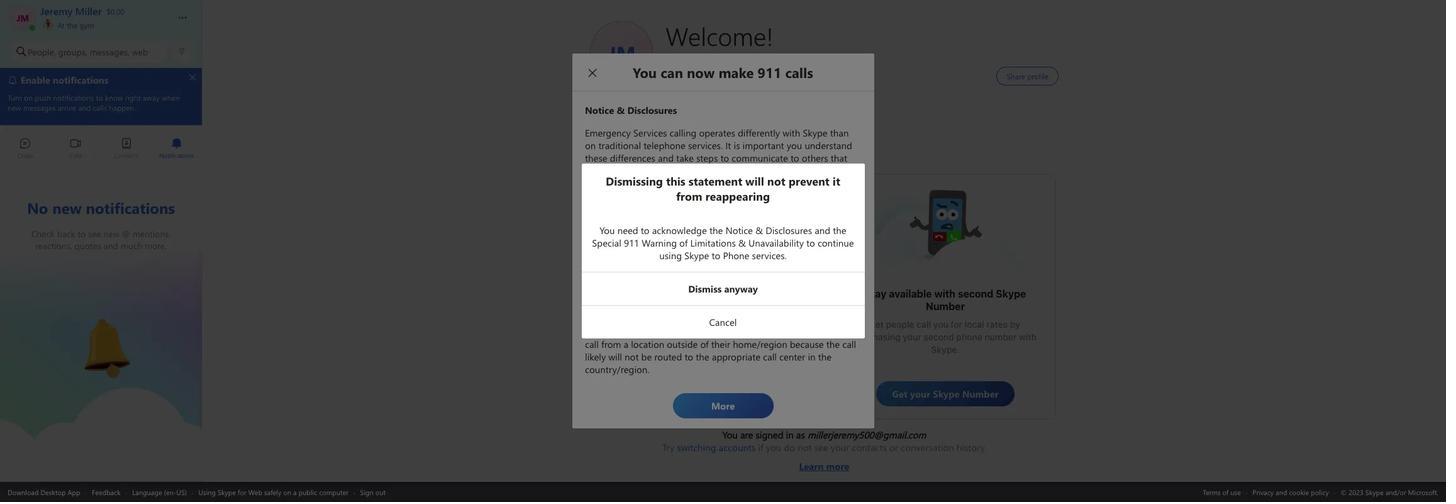 Task type: describe. For each thing, give the bounding box(es) containing it.
you inside "try switching accounts if you do not see your contacts or conversation history. learn more"
[[766, 441, 782, 454]]

switching
[[677, 441, 716, 454]]

ups
[[728, 325, 743, 336]]

let
[[871, 319, 884, 330]]

people,
[[28, 46, 56, 58]]

downloads
[[757, 325, 802, 336]]

they
[[778, 313, 797, 323]]

us)
[[176, 487, 187, 497]]

let people call you for local rates by purchasing your second phone number with skype.
[[854, 319, 1039, 355]]

people, groups, messages, web
[[28, 46, 148, 58]]

with up ups
[[720, 294, 741, 306]]

anyone inside share the invite with anyone even if they aren't on skype. no sign ups or downloads required.
[[716, 313, 746, 323]]

bell
[[63, 314, 79, 327]]

messages,
[[90, 46, 129, 58]]

rates
[[987, 319, 1008, 330]]

public
[[299, 487, 317, 497]]

your inside "try switching accounts if you do not see your contacts or conversation history. learn more"
[[831, 441, 850, 454]]

second inside stay available with second skype number
[[958, 288, 994, 299]]

download desktop app
[[8, 487, 80, 497]]

web
[[248, 487, 262, 497]]

invite
[[671, 313, 694, 323]]

cookie
[[1289, 487, 1310, 497]]

meetings
[[672, 294, 718, 306]]

are
[[740, 428, 753, 441]]

mansurfer
[[675, 193, 720, 206]]

more
[[826, 460, 850, 473]]

using skype for web safely on a public computer
[[198, 487, 349, 497]]

switching accounts link
[[677, 441, 756, 454]]

you
[[723, 428, 738, 441]]

even
[[748, 313, 768, 323]]

not
[[798, 441, 812, 454]]

and
[[1276, 487, 1288, 497]]

or inside share the invite with anyone even if they aren't on skype. no sign ups or downloads required.
[[746, 325, 754, 336]]

whosthis
[[908, 187, 947, 200]]

people, groups, messages, web button
[[10, 40, 167, 63]]

see
[[815, 441, 828, 454]]

in
[[786, 428, 794, 441]]

safely
[[264, 487, 281, 497]]

download desktop app link
[[8, 487, 80, 497]]

skype inside stay available with second skype number
[[996, 288, 1027, 299]]

web
[[132, 46, 148, 58]]

phone
[[957, 332, 983, 342]]

download
[[8, 487, 39, 497]]

language (en-us)
[[132, 487, 187, 497]]

local
[[965, 319, 985, 330]]

desktop
[[41, 487, 66, 497]]

out
[[375, 487, 386, 497]]

for inside let people call you for local rates by purchasing your second phone number with skype.
[[951, 319, 963, 330]]

using skype for web safely on a public computer link
[[198, 487, 349, 497]]

accounts
[[719, 441, 756, 454]]

1 vertical spatial for
[[238, 487, 246, 497]]

sign
[[708, 325, 726, 336]]

0 horizontal spatial on
[[283, 487, 291, 497]]

privacy and cookie policy
[[1253, 487, 1329, 497]]

learn more link
[[662, 454, 987, 473]]

your inside let people call you for local rates by purchasing your second phone number with skype.
[[903, 332, 922, 342]]

with inside let people call you for local rates by purchasing your second phone number with skype.
[[1019, 332, 1037, 342]]

at the gym button
[[40, 18, 165, 30]]

0 vertical spatial anyone
[[744, 294, 779, 306]]

sign out
[[360, 487, 386, 497]]

groups,
[[58, 46, 87, 58]]

at
[[57, 20, 65, 30]]

easy
[[647, 294, 670, 306]]

skype. inside let people call you for local rates by purchasing your second phone number with skype.
[[931, 344, 960, 355]]

or inside "try switching accounts if you do not see your contacts or conversation history. learn more"
[[890, 441, 898, 454]]

signed
[[756, 428, 784, 441]]

required.
[[694, 338, 732, 349]]

policy
[[1311, 487, 1329, 497]]

language
[[132, 487, 162, 497]]

available
[[889, 288, 932, 299]]

try switching accounts if you do not see your contacts or conversation history. learn more
[[662, 441, 987, 473]]

feedback
[[92, 487, 121, 497]]

with inside stay available with second skype number
[[935, 288, 956, 299]]

if inside share the invite with anyone even if they aren't on skype. no sign ups or downloads required.
[[771, 313, 776, 323]]

do
[[784, 441, 795, 454]]

stay
[[865, 288, 887, 299]]

as
[[796, 428, 805, 441]]

conversation
[[901, 441, 954, 454]]

with inside share the invite with anyone even if they aren't on skype. no sign ups or downloads required.
[[696, 313, 714, 323]]



Task type: vqa. For each thing, say whether or not it's contained in the screenshot.
"status"
no



Task type: locate. For each thing, give the bounding box(es) containing it.
second down call
[[924, 332, 954, 342]]

on left a
[[283, 487, 291, 497]]

or
[[746, 325, 754, 336], [890, 441, 898, 454]]

anyone
[[744, 294, 779, 306], [716, 313, 746, 323]]

of
[[1223, 487, 1229, 497]]

1 vertical spatial anyone
[[716, 313, 746, 323]]

the for gym
[[67, 20, 78, 30]]

for left local
[[951, 319, 963, 330]]

0 horizontal spatial second
[[924, 332, 954, 342]]

on down 'share'
[[651, 325, 661, 336]]

1 horizontal spatial skype
[[996, 288, 1027, 299]]

0 vertical spatial the
[[67, 20, 78, 30]]

aren't
[[624, 325, 648, 336]]

0 vertical spatial if
[[771, 313, 776, 323]]

on inside share the invite with anyone even if they aren't on skype. no sign ups or downloads required.
[[651, 325, 661, 336]]

0 vertical spatial your
[[903, 332, 922, 342]]

0 vertical spatial for
[[951, 319, 963, 330]]

if inside "try switching accounts if you do not see your contacts or conversation history. learn more"
[[758, 441, 764, 454]]

terms of use
[[1203, 487, 1241, 497]]

1 horizontal spatial you
[[934, 319, 949, 330]]

1 vertical spatial the
[[656, 313, 669, 323]]

0 vertical spatial skype
[[996, 288, 1027, 299]]

1 vertical spatial skype.
[[931, 344, 960, 355]]

0 horizontal spatial your
[[831, 441, 850, 454]]

1 vertical spatial you
[[766, 441, 782, 454]]

skype. down phone
[[931, 344, 960, 355]]

learn
[[799, 460, 824, 473]]

feedback link
[[92, 487, 121, 497]]

with down by at the bottom right of page
[[1019, 332, 1037, 342]]

with up no
[[696, 313, 714, 323]]

stay available with second skype number
[[865, 288, 1029, 312]]

language (en-us) link
[[132, 487, 187, 497]]

the for invite
[[656, 313, 669, 323]]

a
[[293, 487, 297, 497]]

skype. inside share the invite with anyone even if they aren't on skype. no sign ups or downloads required.
[[663, 325, 692, 336]]

anyone up even
[[744, 294, 779, 306]]

1 vertical spatial if
[[758, 441, 764, 454]]

0 horizontal spatial skype.
[[663, 325, 692, 336]]

terms
[[1203, 487, 1221, 497]]

skype right using on the left of the page
[[218, 487, 236, 497]]

1 horizontal spatial second
[[958, 288, 994, 299]]

second inside let people call you for local rates by purchasing your second phone number with skype.
[[924, 332, 954, 342]]

share
[[629, 313, 653, 323]]

app
[[68, 487, 80, 497]]

at the gym
[[55, 20, 94, 30]]

1 vertical spatial on
[[283, 487, 291, 497]]

privacy
[[1253, 487, 1274, 497]]

second
[[958, 288, 994, 299], [924, 332, 954, 342]]

skype. down invite
[[663, 325, 692, 336]]

1 horizontal spatial the
[[656, 313, 669, 323]]

the
[[67, 20, 78, 30], [656, 313, 669, 323]]

the inside share the invite with anyone even if they aren't on skype. no sign ups or downloads required.
[[656, 313, 669, 323]]

with up the number
[[935, 288, 956, 299]]

number
[[926, 301, 965, 312]]

0 horizontal spatial you
[[766, 441, 782, 454]]

skype.
[[663, 325, 692, 336], [931, 344, 960, 355]]

contacts
[[852, 441, 887, 454]]

or right contacts
[[890, 441, 898, 454]]

1 horizontal spatial your
[[903, 332, 922, 342]]

0 horizontal spatial for
[[238, 487, 246, 497]]

the right 'at' on the top
[[67, 20, 78, 30]]

1 vertical spatial second
[[924, 332, 954, 342]]

if up downloads in the right of the page
[[771, 313, 776, 323]]

0 horizontal spatial or
[[746, 325, 754, 336]]

your down call
[[903, 332, 922, 342]]

the inside button
[[67, 20, 78, 30]]

skype
[[996, 288, 1027, 299], [218, 487, 236, 497]]

purchasing
[[854, 332, 901, 342]]

use
[[1231, 487, 1241, 497]]

0 vertical spatial or
[[746, 325, 754, 336]]

tab list
[[0, 132, 202, 167]]

if
[[771, 313, 776, 323], [758, 441, 764, 454]]

1 horizontal spatial for
[[951, 319, 963, 330]]

call
[[917, 319, 931, 330]]

by
[[1010, 319, 1020, 330]]

1 horizontal spatial on
[[651, 325, 661, 336]]

sign
[[360, 487, 374, 497]]

if right are
[[758, 441, 764, 454]]

gym
[[80, 20, 94, 30]]

0 vertical spatial skype.
[[663, 325, 692, 336]]

second up local
[[958, 288, 994, 299]]

you
[[934, 319, 949, 330], [766, 441, 782, 454]]

skype up by at the bottom right of page
[[996, 288, 1027, 299]]

0 horizontal spatial the
[[67, 20, 78, 30]]

number
[[985, 332, 1017, 342]]

anyone up ups
[[716, 313, 746, 323]]

share the invite with anyone even if they aren't on skype. no sign ups or downloads required.
[[624, 313, 804, 349]]

try
[[662, 441, 675, 454]]

for left web
[[238, 487, 246, 497]]

with
[[935, 288, 956, 299], [720, 294, 741, 306], [696, 313, 714, 323], [1019, 332, 1037, 342]]

0 vertical spatial you
[[934, 319, 949, 330]]

1 horizontal spatial or
[[890, 441, 898, 454]]

terms of use link
[[1203, 487, 1241, 497]]

0 vertical spatial on
[[651, 325, 661, 336]]

using
[[198, 487, 216, 497]]

0 horizontal spatial if
[[758, 441, 764, 454]]

on
[[651, 325, 661, 336], [283, 487, 291, 497]]

your
[[903, 332, 922, 342], [831, 441, 850, 454]]

your right the see at right
[[831, 441, 850, 454]]

you inside let people call you for local rates by purchasing your second phone number with skype.
[[934, 319, 949, 330]]

or right ups
[[746, 325, 754, 336]]

(en-
[[164, 487, 176, 497]]

1 horizontal spatial skype.
[[931, 344, 960, 355]]

for
[[951, 319, 963, 330], [238, 487, 246, 497]]

you are signed in as
[[723, 428, 808, 441]]

1 vertical spatial or
[[890, 441, 898, 454]]

no
[[694, 325, 706, 336]]

1 horizontal spatial if
[[771, 313, 776, 323]]

0 vertical spatial second
[[958, 288, 994, 299]]

history.
[[957, 441, 987, 454]]

privacy and cookie policy link
[[1253, 487, 1329, 497]]

the down easy
[[656, 313, 669, 323]]

people
[[886, 319, 915, 330]]

sign out link
[[360, 487, 386, 497]]

you right call
[[934, 319, 949, 330]]

computer
[[319, 487, 349, 497]]

0 horizontal spatial skype
[[218, 487, 236, 497]]

you left do
[[766, 441, 782, 454]]

1 vertical spatial skype
[[218, 487, 236, 497]]

easy meetings with anyone
[[647, 294, 779, 306]]

1 vertical spatial your
[[831, 441, 850, 454]]



